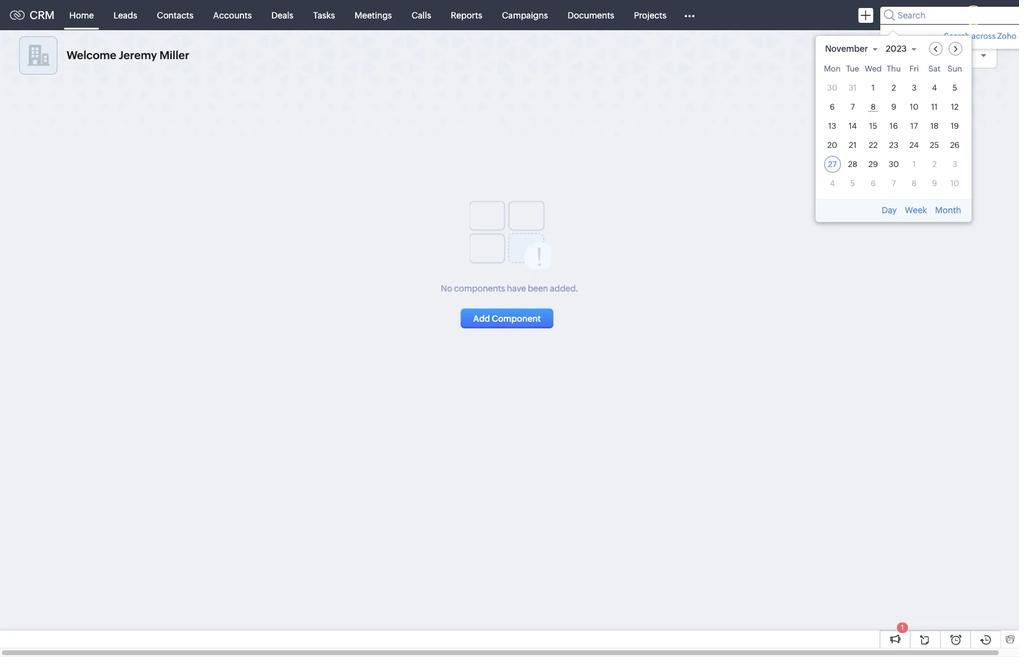 Task type: locate. For each thing, give the bounding box(es) containing it.
row containing 4
[[824, 175, 964, 192]]

deals
[[272, 10, 294, 20]]

0 vertical spatial 5
[[953, 83, 958, 92]]

add
[[473, 314, 490, 323]]

contacts
[[157, 10, 194, 20]]

campaigns
[[502, 10, 548, 20]]

2 row from the top
[[824, 79, 964, 96]]

row up day
[[824, 175, 964, 192]]

0 horizontal spatial 4
[[830, 179, 835, 188]]

23
[[890, 140, 899, 150]]

Search field
[[881, 6, 1020, 24]]

3 down friday column header
[[912, 83, 917, 92]]

30 down the 23
[[889, 159, 899, 169]]

welcome
[[67, 49, 116, 62]]

fri
[[910, 64, 919, 73]]

home right crm
[[69, 10, 94, 20]]

5 down 28
[[851, 179, 855, 188]]

6 up 13
[[830, 102, 835, 111]]

reports link
[[441, 0, 492, 30]]

0 vertical spatial home
[[69, 10, 94, 20]]

1 horizontal spatial 7
[[892, 179, 896, 188]]

0 horizontal spatial 30
[[827, 83, 838, 92]]

27
[[828, 159, 837, 169]]

2023 field
[[886, 42, 923, 55]]

6 down 29
[[871, 179, 876, 188]]

1 horizontal spatial 2
[[933, 159, 937, 169]]

1 vertical spatial 8
[[912, 179, 917, 188]]

9 up the month
[[932, 179, 937, 188]]

3 row from the top
[[824, 98, 964, 115]]

8
[[871, 102, 876, 111], [912, 179, 917, 188]]

home
[[69, 10, 94, 20], [931, 53, 956, 62]]

0 vertical spatial 3
[[912, 83, 917, 92]]

6 row from the top
[[824, 156, 964, 172]]

1 horizontal spatial 3
[[953, 159, 958, 169]]

row containing 27
[[824, 156, 964, 172]]

profile element
[[957, 0, 991, 30]]

0 horizontal spatial 8
[[871, 102, 876, 111]]

1 vertical spatial 7
[[892, 179, 896, 188]]

0 horizontal spatial 1
[[872, 83, 875, 92]]

30
[[827, 83, 838, 92], [889, 159, 899, 169]]

19
[[951, 121, 959, 130]]

9
[[892, 102, 897, 111], [932, 179, 937, 188]]

9 up 16
[[892, 102, 897, 111]]

november
[[826, 43, 868, 53]]

row containing 6
[[824, 98, 964, 115]]

0 vertical spatial 6
[[830, 102, 835, 111]]

1 horizontal spatial home
[[931, 53, 956, 62]]

8 up 15
[[871, 102, 876, 111]]

added.
[[550, 283, 579, 293]]

2
[[892, 83, 896, 92], [933, 159, 937, 169]]

tasks link
[[303, 0, 345, 30]]

4 row from the top
[[824, 117, 964, 134]]

29
[[869, 159, 878, 169]]

grid
[[816, 61, 972, 199]]

10 up the month
[[951, 179, 960, 188]]

6
[[830, 102, 835, 111], [871, 179, 876, 188]]

30 down monday column header
[[827, 83, 838, 92]]

1 horizontal spatial 5
[[953, 83, 958, 92]]

1 row from the top
[[824, 64, 964, 77]]

1 horizontal spatial 8
[[912, 179, 917, 188]]

1
[[872, 83, 875, 92], [913, 159, 916, 169], [902, 624, 904, 632]]

2023
[[886, 43, 907, 53]]

across
[[972, 31, 996, 40]]

2 down "thursday" column header
[[892, 83, 896, 92]]

0 horizontal spatial 5
[[851, 179, 855, 188]]

7 row from the top
[[824, 175, 964, 192]]

2 vertical spatial 1
[[902, 624, 904, 632]]

7
[[851, 102, 855, 111], [892, 179, 896, 188]]

search across zoho
[[944, 31, 1017, 40]]

row containing mon
[[824, 64, 964, 77]]

10
[[910, 102, 919, 111], [951, 179, 960, 188]]

0 vertical spatial 2
[[892, 83, 896, 92]]

2 down 25
[[933, 159, 937, 169]]

saturday column header
[[927, 64, 943, 77]]

0 vertical spatial 10
[[910, 102, 919, 111]]

row
[[824, 64, 964, 77], [824, 79, 964, 96], [824, 98, 964, 115], [824, 117, 964, 134], [824, 137, 964, 153], [824, 156, 964, 172], [824, 175, 964, 192]]

week
[[905, 205, 928, 215]]

28
[[848, 159, 858, 169]]

row down manager's
[[824, 64, 964, 77]]

16
[[890, 121, 898, 130]]

row containing 30
[[824, 79, 964, 96]]

10 up 17
[[910, 102, 919, 111]]

0 horizontal spatial 9
[[892, 102, 897, 111]]

8 up week
[[912, 179, 917, 188]]

3 down 26
[[953, 159, 958, 169]]

friday column header
[[906, 64, 923, 77]]

mon tue wed thu
[[824, 64, 901, 73]]

day link
[[881, 205, 899, 215]]

0 vertical spatial 9
[[892, 102, 897, 111]]

4 down saturday column header
[[932, 83, 937, 92]]

manager's
[[888, 53, 930, 62]]

0 vertical spatial 4
[[932, 83, 937, 92]]

home link
[[60, 0, 104, 30]]

0 vertical spatial 8
[[871, 102, 876, 111]]

22
[[869, 140, 878, 150]]

1 horizontal spatial 30
[[889, 159, 899, 169]]

new!
[[958, 52, 973, 58]]

1 vertical spatial 4
[[830, 179, 835, 188]]

21
[[849, 140, 857, 150]]

5
[[953, 83, 958, 92], [851, 179, 855, 188]]

add component button
[[461, 309, 553, 328]]

0 vertical spatial 30
[[827, 83, 838, 92]]

1 horizontal spatial 6
[[871, 179, 876, 188]]

3
[[912, 83, 917, 92], [953, 159, 958, 169]]

row down the 23
[[824, 156, 964, 172]]

0 horizontal spatial 3
[[912, 83, 917, 92]]

1 horizontal spatial 10
[[951, 179, 960, 188]]

1 vertical spatial home
[[931, 53, 956, 62]]

row up the 23
[[824, 117, 964, 134]]

1 vertical spatial 9
[[932, 179, 937, 188]]

projects link
[[624, 0, 677, 30]]

documents
[[568, 10, 615, 20]]

week link
[[904, 205, 929, 215]]

row containing 20
[[824, 137, 964, 153]]

5 down sunday column header
[[953, 83, 958, 92]]

0 horizontal spatial 10
[[910, 102, 919, 111]]

5 row from the top
[[824, 137, 964, 153]]

miller
[[160, 49, 189, 62]]

welcome jeremy miller
[[67, 49, 189, 62]]

have
[[507, 283, 526, 293]]

1 horizontal spatial 9
[[932, 179, 937, 188]]

0 horizontal spatial 7
[[851, 102, 855, 111]]

home inside manager's home new!
[[931, 53, 956, 62]]

month link
[[934, 205, 963, 215]]

0 horizontal spatial 6
[[830, 102, 835, 111]]

home up the sat
[[931, 53, 956, 62]]

4 down 27
[[830, 179, 835, 188]]

tue
[[847, 64, 860, 73]]

row down "thursday" column header
[[824, 79, 964, 96]]

15
[[870, 121, 878, 130]]

0 vertical spatial 7
[[851, 102, 855, 111]]

4
[[932, 83, 937, 92], [830, 179, 835, 188]]

row down 16
[[824, 137, 964, 153]]

0 vertical spatial 1
[[872, 83, 875, 92]]

row containing 13
[[824, 117, 964, 134]]

tasks
[[313, 10, 335, 20]]

1 vertical spatial 2
[[933, 159, 937, 169]]

add component
[[473, 314, 541, 323]]

projects
[[634, 10, 667, 20]]

2 horizontal spatial 1
[[913, 159, 916, 169]]

components
[[454, 283, 505, 293]]

crm link
[[10, 9, 55, 22]]

12
[[951, 102, 959, 111]]

7 up day
[[892, 179, 896, 188]]

leads link
[[104, 0, 147, 30]]

7 down 31
[[851, 102, 855, 111]]

row up 16
[[824, 98, 964, 115]]



Task type: describe. For each thing, give the bounding box(es) containing it.
crm
[[30, 9, 55, 22]]

accounts
[[213, 10, 252, 20]]

reports
[[451, 10, 482, 20]]

day
[[882, 205, 897, 215]]

zoho
[[998, 31, 1017, 40]]

been
[[528, 283, 548, 293]]

25
[[930, 140, 940, 150]]

20
[[828, 140, 838, 150]]

jeremy
[[119, 49, 157, 62]]

1 vertical spatial 6
[[871, 179, 876, 188]]

17
[[911, 121, 918, 130]]

thursday column header
[[886, 64, 903, 77]]

0 horizontal spatial home
[[69, 10, 94, 20]]

create menu element
[[851, 0, 881, 30]]

sun
[[948, 64, 963, 73]]

meetings link
[[345, 0, 402, 30]]

month
[[935, 205, 962, 215]]

wednesday column header
[[865, 64, 882, 77]]

thu
[[887, 64, 901, 73]]

tuesday column header
[[845, 64, 861, 77]]

no
[[441, 283, 452, 293]]

1 vertical spatial 3
[[953, 159, 958, 169]]

1 vertical spatial 30
[[889, 159, 899, 169]]

calls link
[[402, 0, 441, 30]]

26
[[951, 140, 960, 150]]

November field
[[825, 42, 884, 55]]

sat
[[929, 64, 941, 73]]

manager's home new!
[[888, 52, 973, 62]]

Other Modules field
[[677, 5, 703, 25]]

1 horizontal spatial 4
[[932, 83, 937, 92]]

campaigns link
[[492, 0, 558, 30]]

18
[[931, 121, 939, 130]]

meetings
[[355, 10, 392, 20]]

1 vertical spatial 5
[[851, 179, 855, 188]]

13
[[829, 121, 837, 130]]

documents link
[[558, 0, 624, 30]]

wed
[[865, 64, 882, 73]]

search across zoho link
[[943, 29, 1020, 42]]

1 vertical spatial 1
[[913, 159, 916, 169]]

14
[[849, 121, 857, 130]]

calls
[[412, 10, 431, 20]]

24
[[910, 140, 919, 150]]

deals link
[[262, 0, 303, 30]]

leads
[[114, 10, 137, 20]]

grid containing mon
[[816, 61, 972, 199]]

31
[[849, 83, 857, 92]]

11
[[932, 102, 938, 111]]

0 horizontal spatial 2
[[892, 83, 896, 92]]

mon
[[824, 64, 841, 73]]

profile image
[[964, 5, 984, 25]]

search
[[944, 31, 970, 40]]

no components have been added.
[[441, 283, 579, 293]]

1 horizontal spatial 1
[[902, 624, 904, 632]]

component
[[492, 314, 541, 323]]

monday column header
[[824, 64, 841, 77]]

create menu image
[[859, 8, 874, 23]]

contacts link
[[147, 0, 203, 30]]

marketplace element
[[907, 0, 932, 30]]

accounts link
[[203, 0, 262, 30]]

sunday column header
[[947, 64, 964, 77]]

1 vertical spatial 10
[[951, 179, 960, 188]]



Task type: vqa. For each thing, say whether or not it's contained in the screenshot.
Projects link
yes



